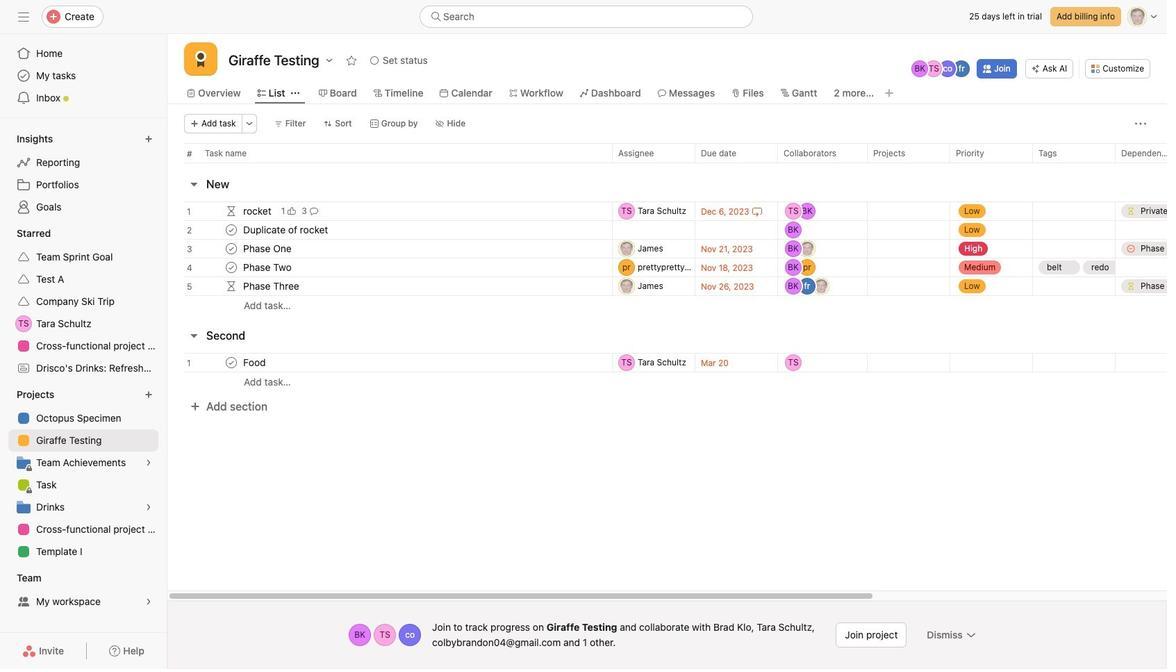 Task type: describe. For each thing, give the bounding box(es) containing it.
linked projects for rocket cell
[[867, 202, 951, 221]]

phase one cell
[[167, 239, 612, 259]]

you've reached the maximum number of tabs. remove a tab to add a new one. image
[[884, 88, 895, 99]]

see details, my workspace image
[[145, 598, 153, 606]]

linked projects for duplicate of rocket cell
[[867, 220, 951, 240]]

mark complete image for duplicate of rocket cell
[[223, 222, 240, 238]]

mark complete image for phase one cell
[[223, 240, 240, 257]]

collapse task list for this group image
[[188, 179, 199, 190]]

dependencies image for task name text field inside the rocket cell
[[223, 203, 240, 220]]

mark complete checkbox for duplicate of rocket cell
[[223, 222, 240, 238]]

tags for phase three cell
[[1033, 277, 1116, 296]]

phase two cell
[[167, 258, 612, 277]]

collapse task list for this group image
[[188, 330, 199, 341]]

1 horizontal spatial more actions image
[[966, 630, 977, 641]]

see details, drinks image
[[145, 503, 153, 512]]

1 like. click to like this task image
[[288, 207, 296, 215]]

mark complete checkbox for food cell
[[223, 354, 240, 371]]

task name text field inside phase three 'cell'
[[240, 279, 304, 293]]

0 horizontal spatial more actions image
[[245, 120, 253, 128]]

task name text field for mark complete icon at the left bottom of the page
[[240, 356, 270, 370]]

Mark complete checkbox
[[223, 240, 240, 257]]

header second tree grid
[[167, 349, 1168, 391]]



Task type: vqa. For each thing, say whether or not it's contained in the screenshot.
Task name text field within the Phase Two cell's Mark complete option
yes



Task type: locate. For each thing, give the bounding box(es) containing it.
header new tree grid
[[167, 197, 1168, 315]]

0 vertical spatial mark complete checkbox
[[223, 222, 240, 238]]

more actions image
[[1136, 118, 1147, 129], [245, 120, 253, 128], [966, 630, 977, 641]]

insights element
[[0, 126, 167, 221]]

2 task name text field from the top
[[240, 223, 332, 237]]

Mark complete checkbox
[[223, 222, 240, 238], [223, 259, 240, 276], [223, 354, 240, 371]]

0 vertical spatial mark complete image
[[223, 222, 240, 238]]

dependencies image inside rocket cell
[[223, 203, 240, 220]]

dependencies image
[[223, 203, 240, 220], [223, 278, 240, 295]]

mark complete checkbox for phase two cell
[[223, 259, 240, 276]]

teams element
[[0, 566, 167, 616]]

mark complete image inside duplicate of rocket cell
[[223, 222, 240, 238]]

dependencies image down mark complete checkbox
[[223, 278, 240, 295]]

mark complete image inside phase one cell
[[223, 240, 240, 257]]

1 vertical spatial task name text field
[[240, 223, 332, 237]]

dependencies image up mark complete checkbox
[[223, 203, 240, 220]]

linked projects for phase three cell
[[867, 277, 951, 296]]

starred element
[[0, 221, 167, 382]]

task name text field inside duplicate of rocket cell
[[240, 223, 332, 237]]

3 comments image
[[310, 207, 318, 215]]

dependencies image inside phase three 'cell'
[[223, 278, 240, 295]]

projects element
[[0, 382, 167, 566]]

4 task name text field from the top
[[240, 356, 270, 370]]

task name text field for rocket cell
[[240, 204, 276, 218]]

task name text field inside phase two cell
[[240, 261, 296, 275]]

2 mark complete image from the top
[[223, 240, 240, 257]]

3 mark complete image from the top
[[223, 259, 240, 276]]

task name text field inside rocket cell
[[240, 204, 276, 218]]

1 dependencies image from the top
[[223, 203, 240, 220]]

see details, team achievements image
[[145, 459, 153, 467]]

hide sidebar image
[[18, 11, 29, 22]]

0 vertical spatial dependencies image
[[223, 203, 240, 220]]

3 mark complete checkbox from the top
[[223, 354, 240, 371]]

rocket cell
[[167, 202, 612, 221]]

task name text field for mark complete image within the phase two cell
[[240, 261, 296, 275]]

mark complete checkbox inside duplicate of rocket cell
[[223, 222, 240, 238]]

task name text field for duplicate of rocket cell
[[240, 223, 332, 237]]

1 vertical spatial dependencies image
[[223, 278, 240, 295]]

global element
[[0, 34, 167, 117]]

food cell
[[167, 353, 612, 373]]

2 task name text field from the top
[[240, 261, 296, 275]]

0 vertical spatial task name text field
[[240, 204, 276, 218]]

mark complete image for phase two cell
[[223, 259, 240, 276]]

mark complete image
[[223, 222, 240, 238], [223, 240, 240, 257], [223, 259, 240, 276]]

1 task name text field from the top
[[240, 204, 276, 218]]

mark complete checkbox inside food cell
[[223, 354, 240, 371]]

3 task name text field from the top
[[240, 279, 304, 293]]

2 horizontal spatial more actions image
[[1136, 118, 1147, 129]]

mark complete image
[[223, 354, 240, 371]]

Task name text field
[[240, 204, 276, 218], [240, 223, 332, 237]]

1 task name text field from the top
[[240, 242, 296, 256]]

mark complete checkbox inside phase two cell
[[223, 259, 240, 276]]

mark complete image inside phase two cell
[[223, 259, 240, 276]]

new insights image
[[145, 135, 153, 143]]

dependencies image for task name text box within phase three 'cell'
[[223, 278, 240, 295]]

2 dependencies image from the top
[[223, 278, 240, 295]]

1 mark complete image from the top
[[223, 222, 240, 238]]

Task name text field
[[240, 242, 296, 256], [240, 261, 296, 275], [240, 279, 304, 293], [240, 356, 270, 370]]

tags for rocket cell
[[1033, 202, 1116, 221]]

add to starred image
[[346, 55, 357, 66]]

2 vertical spatial mark complete image
[[223, 259, 240, 276]]

1 vertical spatial mark complete image
[[223, 240, 240, 257]]

1 mark complete checkbox from the top
[[223, 222, 240, 238]]

2 mark complete checkbox from the top
[[223, 259, 240, 276]]

task name text field left 1 like. click to like this task "icon"
[[240, 204, 276, 218]]

list box
[[420, 6, 753, 28]]

task name text field inside food cell
[[240, 356, 270, 370]]

phase three cell
[[167, 277, 612, 296]]

task name text field for mark complete image within the phase one cell
[[240, 242, 296, 256]]

tags for duplicate of rocket cell
[[1033, 220, 1116, 240]]

tab actions image
[[291, 89, 299, 97]]

1 vertical spatial mark complete checkbox
[[223, 259, 240, 276]]

task name text field inside phase one cell
[[240, 242, 296, 256]]

duplicate of rocket cell
[[167, 220, 612, 240]]

ribbon image
[[193, 51, 209, 67]]

2 vertical spatial mark complete checkbox
[[223, 354, 240, 371]]

task name text field down 1 like. click to like this task "icon"
[[240, 223, 332, 237]]

row
[[167, 143, 1168, 169], [184, 162, 1168, 163], [167, 197, 1168, 225], [167, 216, 1168, 244], [167, 235, 1168, 263], [167, 254, 1168, 281], [167, 272, 1168, 300], [167, 295, 1168, 315], [167, 349, 1168, 377], [167, 372, 1168, 391]]

new project or portfolio image
[[145, 391, 153, 399]]



